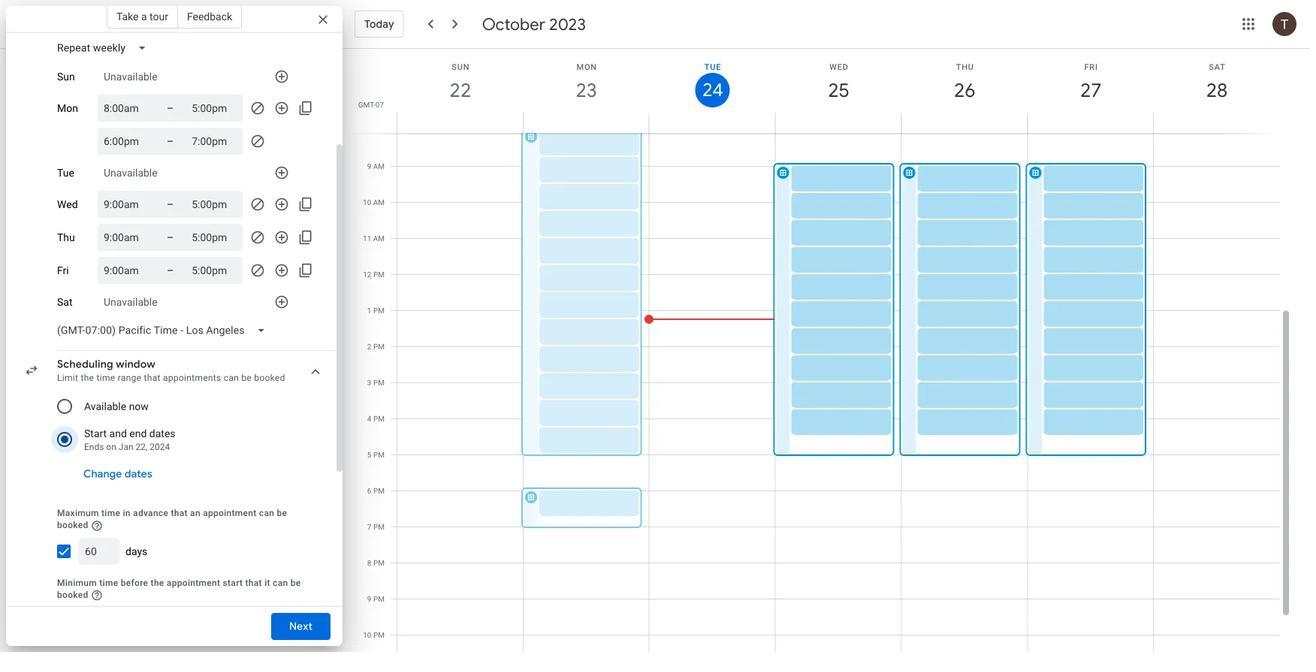 Task type: locate. For each thing, give the bounding box(es) containing it.
can for time
[[273, 578, 288, 588]]

that left it
[[245, 578, 262, 588]]

limit
[[57, 373, 78, 383]]

booked inside minimum time before the appointment start that it can be booked
[[57, 590, 88, 600]]

1 vertical spatial 9
[[367, 595, 372, 604]]

pm right 2
[[373, 342, 385, 351]]

appointment inside minimum time before the appointment start that it can be booked
[[167, 578, 220, 588]]

Start time on Mondays text field
[[104, 99, 149, 117]]

8
[[367, 126, 371, 135], [367, 559, 372, 568]]

10 pm from the top
[[373, 595, 385, 604]]

0 vertical spatial booked
[[254, 373, 285, 383]]

1 vertical spatial be
[[277, 508, 287, 518]]

0 vertical spatial appointment
[[203, 508, 257, 518]]

25
[[827, 78, 849, 103]]

time left before
[[99, 578, 118, 588]]

8 am
[[367, 126, 385, 135]]

pm down 8 pm
[[373, 595, 385, 604]]

3 pm from the top
[[373, 342, 385, 351]]

24 column header
[[649, 49, 776, 133]]

Start time on Wednesdays text field
[[104, 195, 149, 213]]

10
[[363, 198, 371, 207], [363, 631, 372, 640]]

can right appointments
[[224, 373, 239, 383]]

– left the end time on wednesdays text box
[[167, 198, 174, 210]]

time left range
[[97, 373, 115, 383]]

sat up "saturday, october 28" "element"
[[1209, 62, 1226, 71]]

12 pm
[[363, 270, 385, 279]]

2 horizontal spatial be
[[291, 578, 301, 588]]

1 8 from the top
[[367, 126, 371, 135]]

unavailable up start time on mondays text box
[[104, 70, 158, 83]]

am for 10 am
[[373, 198, 385, 207]]

2 vertical spatial be
[[291, 578, 301, 588]]

0 horizontal spatial the
[[81, 373, 94, 383]]

dates down 22,
[[125, 467, 152, 481]]

27 column header
[[1027, 49, 1154, 133]]

10 down 9 pm
[[363, 631, 372, 640]]

pm
[[373, 270, 385, 279], [373, 306, 385, 315], [373, 342, 385, 351], [373, 378, 385, 387], [373, 414, 385, 423], [373, 450, 385, 459], [373, 487, 385, 496], [373, 523, 385, 532], [373, 559, 385, 568], [373, 595, 385, 604], [373, 631, 385, 640]]

mon left start time on mondays text box
[[57, 102, 78, 114]]

0 horizontal spatial thu
[[57, 231, 75, 244]]

unavailable down start time on fridays text box
[[104, 296, 158, 308]]

0 vertical spatial thu
[[956, 62, 974, 71]]

5 – from the top
[[167, 264, 174, 277]]

0 vertical spatial 9
[[367, 162, 371, 171]]

time inside minimum time before the appointment start that it can be booked
[[99, 578, 118, 588]]

wed for wed 25
[[830, 62, 849, 71]]

unavailable
[[104, 70, 158, 83], [104, 167, 158, 179], [104, 296, 158, 308]]

11
[[363, 234, 371, 243]]

9 pm
[[367, 595, 385, 604]]

0 vertical spatial that
[[144, 373, 161, 383]]

fri for fri 27
[[1085, 62, 1098, 71]]

5
[[367, 450, 372, 459]]

fri 27
[[1079, 62, 1101, 103]]

pm right 7 at left bottom
[[373, 523, 385, 532]]

that down window
[[144, 373, 161, 383]]

that for window
[[144, 373, 161, 383]]

1 – from the top
[[167, 102, 174, 114]]

am
[[373, 126, 385, 135], [373, 162, 385, 171], [373, 198, 385, 207], [373, 234, 385, 243]]

26 column header
[[901, 49, 1028, 133]]

dates inside button
[[125, 467, 152, 481]]

– right start time on mondays text box
[[167, 102, 174, 114]]

0 horizontal spatial be
[[241, 373, 252, 383]]

mon up monday, october 23 element
[[577, 62, 597, 71]]

wed up wednesday, october 25 element
[[830, 62, 849, 71]]

pm for 3 pm
[[373, 378, 385, 387]]

1 vertical spatial dates
[[125, 467, 152, 481]]

2 horizontal spatial that
[[245, 578, 262, 588]]

am for 8 am
[[373, 126, 385, 135]]

booked inside "scheduling window limit the time range that appointments can be booked"
[[254, 373, 285, 383]]

0 horizontal spatial sat
[[57, 296, 73, 308]]

pm right the 1
[[373, 306, 385, 315]]

be inside "scheduling window limit the time range that appointments can be booked"
[[241, 373, 252, 383]]

fri
[[1085, 62, 1098, 71], [57, 264, 69, 277]]

10 for 10 am
[[363, 198, 371, 207]]

advance
[[133, 508, 168, 518]]

wed left the start time on wednesdays text field
[[57, 198, 78, 211]]

today
[[364, 17, 394, 31]]

thu 26
[[953, 62, 975, 103]]

1 vertical spatial unavailable
[[104, 167, 158, 179]]

fri left start time on fridays text box
[[57, 264, 69, 277]]

can inside minimum time before the appointment start that it can be booked
[[273, 578, 288, 588]]

0 horizontal spatial mon
[[57, 102, 78, 114]]

1 vertical spatial booked
[[57, 520, 88, 530]]

time inside "scheduling window limit the time range that appointments can be booked"
[[97, 373, 115, 383]]

start
[[223, 578, 243, 588]]

4 pm from the top
[[373, 378, 385, 387]]

pm for 6 pm
[[373, 487, 385, 496]]

1 vertical spatial mon
[[57, 102, 78, 114]]

available
[[84, 400, 126, 413]]

thu for thu 26
[[956, 62, 974, 71]]

mon
[[577, 62, 597, 71], [57, 102, 78, 114]]

pm for 4 pm
[[373, 414, 385, 423]]

1 vertical spatial appointment
[[167, 578, 220, 588]]

that
[[144, 373, 161, 383], [171, 508, 188, 518], [245, 578, 262, 588]]

sun inside sun 22
[[452, 62, 470, 71]]

thu up thursday, october 26 element on the right top of the page
[[956, 62, 974, 71]]

1 vertical spatial thu
[[57, 231, 75, 244]]

next
[[289, 620, 313, 633]]

sat
[[1209, 62, 1226, 71], [57, 296, 73, 308]]

thu inside thu 26
[[956, 62, 974, 71]]

can up it
[[259, 508, 274, 518]]

9 am
[[367, 162, 385, 171]]

0 vertical spatial dates
[[149, 427, 175, 440]]

4 – from the top
[[167, 231, 174, 243]]

days
[[125, 545, 147, 557]]

can inside "scheduling window limit the time range that appointments can be booked"
[[224, 373, 239, 383]]

1 horizontal spatial sat
[[1209, 62, 1226, 71]]

the right before
[[151, 578, 164, 588]]

Start time on Thursdays text field
[[104, 228, 149, 246]]

thu
[[956, 62, 974, 71], [57, 231, 75, 244]]

be for time
[[291, 578, 301, 588]]

pm for 7 pm
[[373, 523, 385, 532]]

8 down 7 at left bottom
[[367, 559, 372, 568]]

– right start time on mondays text field
[[167, 135, 174, 147]]

1 vertical spatial tue
[[57, 167, 74, 179]]

9 pm from the top
[[373, 559, 385, 568]]

1 am from the top
[[373, 126, 385, 135]]

pm right 3
[[373, 378, 385, 387]]

start and end dates ends on jan 22, 2024
[[84, 427, 175, 452]]

2 vertical spatial time
[[99, 578, 118, 588]]

the inside minimum time before the appointment start that it can be booked
[[151, 578, 164, 588]]

dates
[[149, 427, 175, 440], [125, 467, 152, 481]]

12
[[363, 270, 372, 279]]

change dates
[[83, 467, 152, 481]]

1 horizontal spatial tue
[[705, 62, 722, 71]]

appointment left start
[[167, 578, 220, 588]]

the for time
[[151, 578, 164, 588]]

2024
[[150, 442, 170, 452]]

4 pm
[[367, 414, 385, 423]]

the down the scheduling
[[81, 373, 94, 383]]

0 vertical spatial be
[[241, 373, 252, 383]]

25 column header
[[775, 49, 902, 133]]

1 horizontal spatial fri
[[1085, 62, 1098, 71]]

1 vertical spatial can
[[259, 508, 274, 518]]

can
[[224, 373, 239, 383], [259, 508, 274, 518], [273, 578, 288, 588]]

0 horizontal spatial wed
[[57, 198, 78, 211]]

8 down the gmt-07
[[367, 126, 371, 135]]

the for window
[[81, 373, 94, 383]]

mon inside mon 23
[[577, 62, 597, 71]]

sat inside sat 28
[[1209, 62, 1226, 71]]

End time on Fridays text field
[[192, 261, 237, 280]]

fri up friday, october 27 element
[[1085, 62, 1098, 71]]

it
[[265, 578, 270, 588]]

am down 8 am
[[373, 162, 385, 171]]

7 pm from the top
[[373, 487, 385, 496]]

next button
[[271, 609, 331, 645]]

sat for sat
[[57, 296, 73, 308]]

booked
[[254, 373, 285, 383], [57, 520, 88, 530], [57, 590, 88, 600]]

End time on Mondays text field
[[192, 99, 237, 117]]

1 horizontal spatial thu
[[956, 62, 974, 71]]

0 vertical spatial the
[[81, 373, 94, 383]]

1 horizontal spatial that
[[171, 508, 188, 518]]

6 pm from the top
[[373, 450, 385, 459]]

9 up the 10 am
[[367, 162, 371, 171]]

1 vertical spatial 10
[[363, 631, 372, 640]]

pm right 4
[[373, 414, 385, 423]]

10 up the 11
[[363, 198, 371, 207]]

scheduling
[[57, 358, 113, 371]]

be inside minimum time before the appointment start that it can be booked
[[291, 578, 301, 588]]

28
[[1206, 78, 1227, 103]]

4
[[367, 414, 372, 423]]

3 – from the top
[[167, 198, 174, 210]]

9 up 10 pm
[[367, 595, 372, 604]]

pm down 7 pm
[[373, 559, 385, 568]]

– left end time on thursdays text field
[[167, 231, 174, 243]]

change dates button
[[77, 456, 158, 492]]

1
[[367, 306, 372, 315]]

1 horizontal spatial wed
[[830, 62, 849, 71]]

2 pm from the top
[[373, 306, 385, 315]]

2 8 from the top
[[367, 559, 372, 568]]

time left in
[[101, 508, 120, 518]]

mon 23
[[575, 62, 597, 103]]

am down 07
[[373, 126, 385, 135]]

appointments
[[163, 373, 221, 383]]

time
[[97, 373, 115, 383], [101, 508, 120, 518], [99, 578, 118, 588]]

now
[[129, 400, 149, 413]]

fri inside fri 27
[[1085, 62, 1098, 71]]

monday, october 23 element
[[569, 73, 604, 107]]

1 vertical spatial sat
[[57, 296, 73, 308]]

0 vertical spatial unavailable
[[104, 70, 158, 83]]

can right it
[[273, 578, 288, 588]]

None field
[[51, 35, 159, 62], [51, 317, 278, 344], [51, 35, 159, 62], [51, 317, 278, 344]]

1 vertical spatial the
[[151, 578, 164, 588]]

pm down 9 pm
[[373, 631, 385, 640]]

0 vertical spatial tue
[[705, 62, 722, 71]]

0 horizontal spatial sun
[[57, 70, 75, 83]]

1 vertical spatial fri
[[57, 264, 69, 277]]

that inside minimum time before the appointment start that it can be booked
[[245, 578, 262, 588]]

jan
[[119, 442, 133, 452]]

pm right '6'
[[373, 487, 385, 496]]

2 vertical spatial unavailable
[[104, 296, 158, 308]]

pm for 10 pm
[[373, 631, 385, 640]]

11 pm from the top
[[373, 631, 385, 640]]

8 for 8 pm
[[367, 559, 372, 568]]

2 – from the top
[[167, 135, 174, 147]]

am down '9 am'
[[373, 198, 385, 207]]

1 10 from the top
[[363, 198, 371, 207]]

appointment right an
[[203, 508, 257, 518]]

– right start time on fridays text box
[[167, 264, 174, 277]]

1 pm
[[367, 306, 385, 315]]

10 pm
[[363, 631, 385, 640]]

0 horizontal spatial that
[[144, 373, 161, 383]]

time for minimum
[[99, 578, 118, 588]]

1 vertical spatial time
[[101, 508, 120, 518]]

3 unavailable from the top
[[104, 296, 158, 308]]

1 9 from the top
[[367, 162, 371, 171]]

0 vertical spatial 10
[[363, 198, 371, 207]]

0 vertical spatial sat
[[1209, 62, 1226, 71]]

tue inside tue 24
[[705, 62, 722, 71]]

2 unavailable from the top
[[104, 167, 158, 179]]

1 horizontal spatial be
[[277, 508, 287, 518]]

3 am from the top
[[373, 198, 385, 207]]

0 horizontal spatial fri
[[57, 264, 69, 277]]

booked for window
[[254, 373, 285, 383]]

2 vertical spatial that
[[245, 578, 262, 588]]

option group
[[51, 390, 310, 456]]

–
[[167, 102, 174, 114], [167, 135, 174, 147], [167, 198, 174, 210], [167, 231, 174, 243], [167, 264, 174, 277]]

1 horizontal spatial sun
[[452, 62, 470, 71]]

0 vertical spatial mon
[[577, 62, 597, 71]]

9
[[367, 162, 371, 171], [367, 595, 372, 604]]

an
[[190, 508, 201, 518]]

wed inside the wed 25
[[830, 62, 849, 71]]

tuesday, october 24, today element
[[696, 73, 730, 107]]

that inside "scheduling window limit the time range that appointments can be booked"
[[144, 373, 161, 383]]

2 10 from the top
[[363, 631, 372, 640]]

Start time on Mondays text field
[[104, 132, 149, 150]]

be for window
[[241, 373, 252, 383]]

sat up the scheduling
[[57, 296, 73, 308]]

4 am from the top
[[373, 234, 385, 243]]

1 vertical spatial that
[[171, 508, 188, 518]]

0 vertical spatial 8
[[367, 126, 371, 135]]

0 horizontal spatial tue
[[57, 167, 74, 179]]

unavailable up the start time on wednesdays text field
[[104, 167, 158, 179]]

2 am from the top
[[373, 162, 385, 171]]

End time on Mondays text field
[[192, 132, 237, 150]]

thu left start time on thursdays text box
[[57, 231, 75, 244]]

22,
[[136, 442, 148, 452]]

that left an
[[171, 508, 188, 518]]

the
[[81, 373, 94, 383], [151, 578, 164, 588]]

2 vertical spatial can
[[273, 578, 288, 588]]

22
[[449, 78, 470, 103]]

0 vertical spatial wed
[[830, 62, 849, 71]]

that inside maximum time in advance that an appointment can be booked
[[171, 508, 188, 518]]

maximum
[[57, 508, 99, 518]]

1 pm from the top
[[373, 270, 385, 279]]

gmt-
[[358, 100, 376, 109]]

– for thu
[[167, 231, 174, 243]]

1 horizontal spatial mon
[[577, 62, 597, 71]]

mon for mon 23
[[577, 62, 597, 71]]

tue
[[705, 62, 722, 71], [57, 167, 74, 179]]

0 vertical spatial can
[[224, 373, 239, 383]]

1 horizontal spatial the
[[151, 578, 164, 588]]

1 vertical spatial wed
[[57, 198, 78, 211]]

22 column header
[[397, 49, 524, 133]]

time inside maximum time in advance that an appointment can be booked
[[101, 508, 120, 518]]

8 pm from the top
[[373, 523, 385, 532]]

pm right 5
[[373, 450, 385, 459]]

the inside "scheduling window limit the time range that appointments can be booked"
[[81, 373, 94, 383]]

1 vertical spatial 8
[[367, 559, 372, 568]]

2 vertical spatial booked
[[57, 590, 88, 600]]

dates up 2024
[[149, 427, 175, 440]]

pm right 12 on the left top of the page
[[373, 270, 385, 279]]

be
[[241, 373, 252, 383], [277, 508, 287, 518], [291, 578, 301, 588]]

1 unavailable from the top
[[104, 70, 158, 83]]

pm for 5 pm
[[373, 450, 385, 459]]

2 9 from the top
[[367, 595, 372, 604]]

window
[[116, 358, 155, 371]]

grid
[[349, 49, 1292, 652]]

0 vertical spatial time
[[97, 373, 115, 383]]

5 pm from the top
[[373, 414, 385, 423]]

7
[[367, 523, 372, 532]]

am right the 11
[[373, 234, 385, 243]]

0 vertical spatial fri
[[1085, 62, 1098, 71]]

and
[[109, 427, 127, 440]]

appointment
[[203, 508, 257, 518], [167, 578, 220, 588]]



Task type: describe. For each thing, give the bounding box(es) containing it.
11 am
[[363, 234, 385, 243]]

wed 25
[[827, 62, 849, 103]]

am for 11 am
[[373, 234, 385, 243]]

that for time
[[245, 578, 262, 588]]

8 pm
[[367, 559, 385, 568]]

24
[[702, 78, 722, 102]]

10 for 10 pm
[[363, 631, 372, 640]]

pm for 8 pm
[[373, 559, 385, 568]]

10 am
[[363, 198, 385, 207]]

2023
[[549, 14, 586, 35]]

sun 22
[[449, 62, 470, 103]]

minimum
[[57, 578, 97, 588]]

in
[[123, 508, 131, 518]]

sunday, october 22 element
[[443, 73, 478, 107]]

– for fri
[[167, 264, 174, 277]]

be inside maximum time in advance that an appointment can be booked
[[277, 508, 287, 518]]

unavailable for sat
[[104, 296, 158, 308]]

tue for tue
[[57, 167, 74, 179]]

on
[[106, 442, 116, 452]]

sun for sun 22
[[452, 62, 470, 71]]

unavailable for sun
[[104, 70, 158, 83]]

grid containing 22
[[349, 49, 1292, 652]]

before
[[121, 578, 148, 588]]

2 pm
[[367, 342, 385, 351]]

can inside maximum time in advance that an appointment can be booked
[[259, 508, 274, 518]]

6 pm
[[367, 487, 385, 496]]

end
[[129, 427, 147, 440]]

available now
[[84, 400, 149, 413]]

26
[[953, 78, 975, 103]]

3 pm
[[367, 378, 385, 387]]

minimum time before the appointment start that it can be booked
[[57, 578, 301, 600]]

Maximum days in advance that an appointment can be booked number field
[[85, 538, 113, 565]]

27
[[1079, 78, 1101, 103]]

2
[[367, 342, 372, 351]]

wed for wed
[[57, 198, 78, 211]]

7 pm
[[367, 523, 385, 532]]

6
[[367, 487, 372, 496]]

today button
[[355, 6, 404, 42]]

pm for 1 pm
[[373, 306, 385, 315]]

mon for mon
[[57, 102, 78, 114]]

tue for tue 24
[[705, 62, 722, 71]]

sun for sun
[[57, 70, 75, 83]]

fri for fri
[[57, 264, 69, 277]]

start
[[84, 427, 107, 440]]

a
[[141, 10, 147, 23]]

friday, october 27 element
[[1074, 73, 1108, 107]]

8 for 8 am
[[367, 126, 371, 135]]

range
[[118, 373, 141, 383]]

sat for sat 28
[[1209, 62, 1226, 71]]

booked inside maximum time in advance that an appointment can be booked
[[57, 520, 88, 530]]

feedback button
[[178, 5, 242, 29]]

saturday, october 28 element
[[1200, 73, 1235, 107]]

3
[[367, 378, 372, 387]]

pm for 12 pm
[[373, 270, 385, 279]]

wednesday, october 25 element
[[822, 73, 856, 107]]

option group containing available now
[[51, 390, 310, 456]]

pm for 2 pm
[[373, 342, 385, 351]]

time for maximum
[[101, 508, 120, 518]]

tue 24
[[702, 62, 722, 102]]

9 for 9 pm
[[367, 595, 372, 604]]

appointment inside maximum time in advance that an appointment can be booked
[[203, 508, 257, 518]]

take a tour button
[[107, 5, 178, 29]]

5 pm
[[367, 450, 385, 459]]

october
[[482, 14, 545, 35]]

change
[[83, 467, 122, 481]]

thursday, october 26 element
[[948, 73, 982, 107]]

Start time on Fridays text field
[[104, 261, 149, 280]]

sat 28
[[1206, 62, 1227, 103]]

booked for time
[[57, 590, 88, 600]]

october 2023
[[482, 14, 586, 35]]

can for window
[[224, 373, 239, 383]]

scheduling window limit the time range that appointments can be booked
[[57, 358, 285, 383]]

– for wed
[[167, 198, 174, 210]]

– for mon
[[167, 102, 174, 114]]

pm for 9 pm
[[373, 595, 385, 604]]

maximum time in advance that an appointment can be booked
[[57, 508, 287, 530]]

dates inside start and end dates ends on jan 22, 2024
[[149, 427, 175, 440]]

gmt-07
[[358, 100, 384, 109]]

am for 9 am
[[373, 162, 385, 171]]

unavailable for tue
[[104, 167, 158, 179]]

take a tour
[[116, 10, 168, 23]]

thu for thu
[[57, 231, 75, 244]]

tour
[[150, 10, 168, 23]]

End time on Thursdays text field
[[192, 228, 237, 246]]

07
[[376, 100, 384, 109]]

9 for 9 am
[[367, 162, 371, 171]]

28 column header
[[1154, 49, 1280, 133]]

End time on Wednesdays text field
[[192, 195, 237, 213]]

23
[[575, 78, 596, 103]]

take
[[116, 10, 139, 23]]

feedback
[[187, 10, 232, 23]]

ends
[[84, 442, 104, 452]]

23 column header
[[523, 49, 650, 133]]



Task type: vqa. For each thing, say whether or not it's contained in the screenshot.


